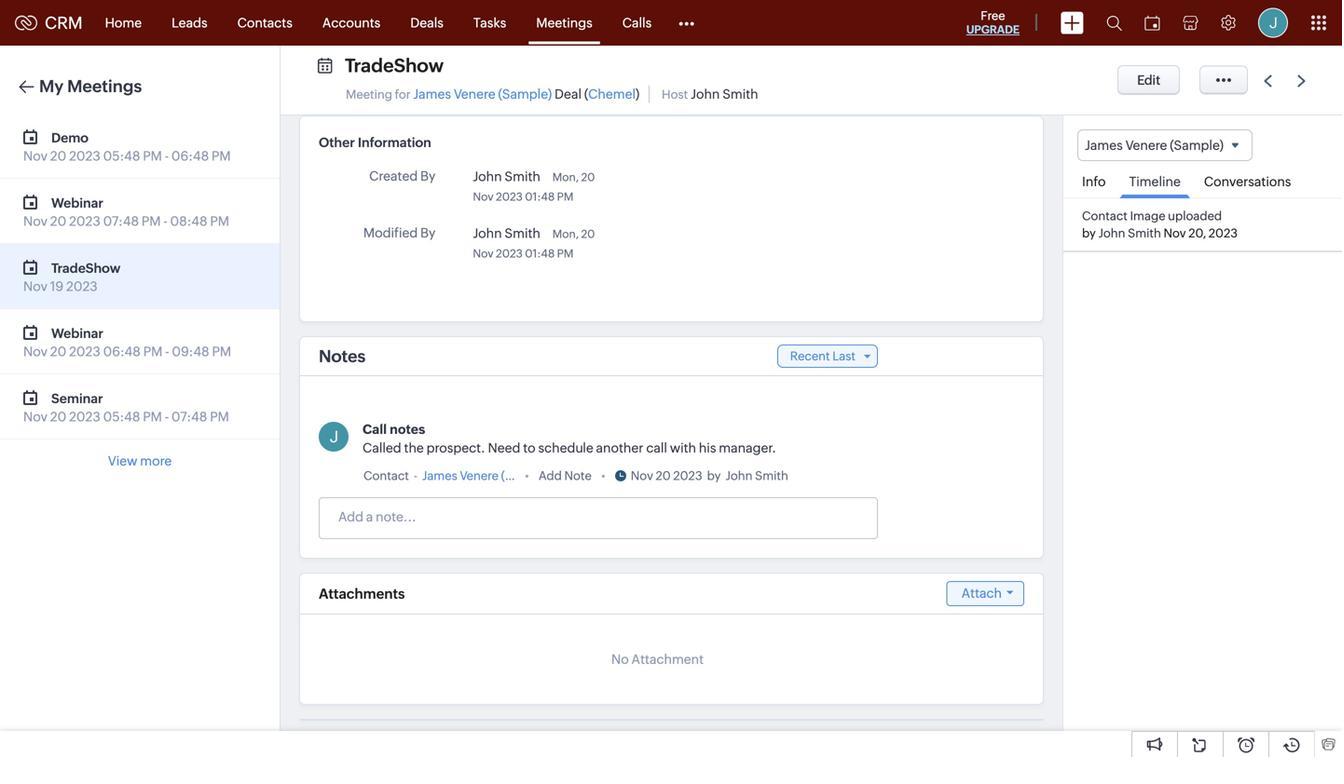 Task type: vqa. For each thing, say whether or not it's contained in the screenshot.
+ New link
no



Task type: describe. For each thing, give the bounding box(es) containing it.
seminar nov 20 2023 05:48 pm - 07:48 pm
[[23, 391, 229, 425]]

- for 06:48
[[165, 149, 169, 164]]

profile image
[[1258, 8, 1288, 38]]

19
[[50, 279, 64, 294]]

notes
[[390, 422, 425, 437]]

his
[[699, 441, 716, 456]]

2023 inside webinar nov 20 2023 07:48 pm - 08:48 pm
[[69, 214, 100, 229]]

demo
[[51, 130, 88, 145]]

created
[[369, 169, 418, 184]]

john inside contact image uploaded by john smith nov 20, 2023
[[1098, 226, 1125, 240]]

with
[[670, 441, 696, 456]]

other information
[[319, 135, 431, 150]]

- for 07:48
[[165, 410, 169, 425]]

called
[[363, 441, 401, 456]]

1 vertical spatial by
[[707, 469, 721, 483]]

james venere (sample)
[[1085, 138, 1224, 153]]

my meetings
[[39, 77, 142, 96]]

nov inside webinar nov 20 2023 07:48 pm - 08:48 pm
[[23, 214, 47, 229]]

contact for contact image uploaded by john smith nov 20, 2023
[[1082, 209, 1128, 223]]

home link
[[90, 0, 157, 45]]

recent
[[790, 350, 830, 363]]

nov inside demo nov 20 2023 05:48 pm - 06:48 pm
[[23, 149, 47, 164]]

01:48 for created by
[[525, 191, 555, 203]]

nov inside seminar nov 20 2023 05:48 pm - 07:48 pm
[[23, 410, 47, 425]]

(sample) inside field
[[1170, 138, 1224, 153]]

20,
[[1189, 226, 1206, 240]]

by inside contact image uploaded by john smith nov 20, 2023
[[1082, 226, 1096, 240]]

search image
[[1106, 15, 1122, 31]]

2 • from the left
[[601, 469, 606, 483]]

leads link
[[157, 0, 222, 45]]

view more
[[108, 454, 172, 469]]

by john smith
[[707, 469, 788, 483]]

07:48 inside webinar nov 20 2023 07:48 pm - 08:48 pm
[[103, 214, 139, 229]]

host john smith
[[662, 87, 758, 102]]

venere for contact - james venere (sample)
[[460, 469, 499, 483]]

modified by
[[363, 226, 436, 240]]

deals
[[410, 15, 444, 30]]

view
[[108, 454, 137, 469]]

venere inside james venere (sample) field
[[1125, 138, 1167, 153]]

crm link
[[15, 13, 83, 32]]

modified
[[363, 226, 418, 240]]

no
[[611, 652, 629, 667]]

last
[[833, 350, 856, 363]]

need
[[488, 441, 520, 456]]

no attachment
[[611, 652, 704, 667]]

attach
[[961, 586, 1002, 601]]

logo image
[[15, 15, 37, 30]]

tradeshow for tradeshow nov 19 2023
[[51, 261, 120, 276]]

add note link
[[539, 467, 592, 486]]

nov inside tradeshow nov 19 2023
[[23, 279, 47, 294]]

- for 09:48
[[165, 344, 169, 359]]

another
[[596, 441, 644, 456]]

20 inside demo nov 20 2023 05:48 pm - 06:48 pm
[[50, 149, 66, 164]]

deals link
[[395, 0, 458, 45]]

contacts
[[237, 15, 292, 30]]

recent last
[[790, 350, 856, 363]]

)
[[636, 87, 640, 102]]

free upgrade
[[966, 9, 1020, 36]]

john right modified by
[[473, 226, 502, 241]]

2023 inside webinar nov 20 2023 06:48 pm - 09:48 pm
[[69, 344, 100, 359]]

james inside field
[[1085, 138, 1123, 153]]

08:48
[[170, 214, 207, 229]]

meetings link
[[521, 0, 607, 45]]

profile element
[[1247, 0, 1299, 45]]

Other Modules field
[[667, 8, 707, 38]]

john smith for modified by
[[473, 226, 540, 241]]

call
[[363, 422, 387, 437]]

uploaded
[[1168, 209, 1222, 223]]

john right host on the top of the page
[[691, 87, 720, 102]]

host
[[662, 88, 688, 102]]

01:48 for modified by
[[525, 247, 555, 260]]

nov inside contact image uploaded by john smith nov 20, 2023
[[1164, 226, 1186, 240]]

attachment
[[631, 652, 704, 667]]

• add note •
[[525, 469, 606, 483]]

upgrade
[[966, 23, 1020, 36]]

05:48 for demo
[[103, 149, 140, 164]]

information
[[358, 135, 431, 150]]

smith inside contact image uploaded by john smith nov 20, 2023
[[1128, 226, 1161, 240]]

other
[[319, 135, 355, 150]]

webinar nov 20 2023 07:48 pm - 08:48 pm
[[23, 196, 229, 229]]

james for meeting for james venere (sample) deal ( chemel )
[[413, 87, 451, 102]]

1 • from the left
[[525, 469, 529, 483]]

notes
[[319, 347, 366, 366]]

1 vertical spatial james venere (sample) link
[[422, 467, 551, 486]]

accounts
[[322, 15, 381, 30]]

by for modified by
[[420, 226, 436, 240]]

0 vertical spatial james venere (sample) link
[[413, 87, 552, 102]]

crm
[[45, 13, 83, 32]]

20 inside webinar nov 20 2023 06:48 pm - 09:48 pm
[[50, 344, 66, 359]]

call notes called the prospect. need to schedule another call with his manager.
[[363, 422, 776, 456]]

contacts link
[[222, 0, 307, 45]]

(
[[584, 87, 588, 102]]



Task type: locate. For each thing, give the bounding box(es) containing it.
1 05:48 from the top
[[103, 149, 140, 164]]

20 inside webinar nov 20 2023 07:48 pm - 08:48 pm
[[50, 214, 66, 229]]

06:48 up seminar nov 20 2023 05:48 pm - 07:48 pm
[[103, 344, 141, 359]]

demo nov 20 2023 05:48 pm - 06:48 pm
[[23, 130, 231, 164]]

info link
[[1073, 161, 1115, 198]]

1 webinar from the top
[[51, 196, 103, 211]]

prospect.
[[427, 441, 485, 456]]

0 vertical spatial 05:48
[[103, 149, 140, 164]]

free
[[981, 9, 1005, 23]]

06:48
[[171, 149, 209, 164], [103, 344, 141, 359]]

• left add at the bottom
[[525, 469, 529, 483]]

previous record image
[[1264, 75, 1272, 87]]

to
[[523, 441, 536, 456]]

07:48 up more
[[171, 410, 207, 425]]

1 vertical spatial john smith
[[473, 226, 540, 241]]

tradeshow for tradeshow
[[345, 55, 444, 76]]

(sample) for contact - james venere (sample)
[[501, 469, 551, 483]]

venere
[[454, 87, 495, 102], [1125, 138, 1167, 153], [460, 469, 499, 483]]

1 vertical spatial meetings
[[67, 77, 142, 96]]

venere down prospect.
[[460, 469, 499, 483]]

smith
[[723, 87, 758, 102], [505, 169, 540, 184], [505, 226, 540, 241], [1128, 226, 1161, 240], [755, 469, 788, 483]]

- inside seminar nov 20 2023 05:48 pm - 07:48 pm
[[165, 410, 169, 425]]

calls
[[622, 15, 652, 30]]

timeline
[[1129, 174, 1181, 189]]

07:48 left 08:48
[[103, 214, 139, 229]]

0 vertical spatial 06:48
[[171, 149, 209, 164]]

image
[[1130, 209, 1166, 223]]

nov inside webinar nov 20 2023 06:48 pm - 09:48 pm
[[23, 344, 47, 359]]

1 horizontal spatial tradeshow
[[345, 55, 444, 76]]

james up info link
[[1085, 138, 1123, 153]]

james venere (sample) link
[[413, 87, 552, 102], [422, 467, 551, 486]]

0 vertical spatial contact
[[1082, 209, 1128, 223]]

tasks link
[[458, 0, 521, 45]]

1 mon, 20 nov 2023 01:48 pm from the top
[[473, 171, 595, 203]]

- inside webinar nov 20 2023 06:48 pm - 09:48 pm
[[165, 344, 169, 359]]

20
[[50, 149, 66, 164], [581, 171, 595, 184], [50, 214, 66, 229], [581, 228, 595, 240], [50, 344, 66, 359], [50, 410, 66, 425], [656, 469, 671, 483]]

1 horizontal spatial 07:48
[[171, 410, 207, 425]]

- inside demo nov 20 2023 05:48 pm - 06:48 pm
[[165, 149, 169, 164]]

my
[[39, 77, 64, 96]]

seminar
[[51, 391, 103, 406]]

0 horizontal spatial by
[[707, 469, 721, 483]]

contact inside contact image uploaded by john smith nov 20, 2023
[[1082, 209, 1128, 223]]

info
[[1082, 174, 1106, 189]]

07:48
[[103, 214, 139, 229], [171, 410, 207, 425]]

contact for contact - james venere (sample)
[[363, 469, 409, 483]]

more
[[140, 454, 172, 469]]

2 mon, from the top
[[552, 228, 579, 240]]

0 vertical spatial mon,
[[552, 171, 579, 184]]

2 05:48 from the top
[[103, 410, 140, 425]]

conversations
[[1204, 174, 1291, 189]]

0 vertical spatial mon, 20 nov 2023 01:48 pm
[[473, 171, 595, 203]]

note
[[564, 469, 592, 483]]

1 vertical spatial webinar
[[51, 326, 103, 341]]

1 vertical spatial 06:48
[[103, 344, 141, 359]]

2 webinar from the top
[[51, 326, 103, 341]]

contact down 'info'
[[1082, 209, 1128, 223]]

john down "meeting for james venere (sample) deal ( chemel )"
[[473, 169, 502, 184]]

2 vertical spatial james
[[422, 469, 457, 483]]

0 vertical spatial james
[[413, 87, 451, 102]]

james right for
[[413, 87, 451, 102]]

mon, for created by
[[552, 171, 579, 184]]

2023 inside tradeshow nov 19 2023
[[66, 279, 98, 294]]

2023 inside contact image uploaded by john smith nov 20, 2023
[[1209, 226, 1238, 240]]

- for 08:48
[[163, 214, 167, 229]]

06:48 inside demo nov 20 2023 05:48 pm - 06:48 pm
[[171, 149, 209, 164]]

0 vertical spatial by
[[1082, 226, 1096, 240]]

webinar down 19
[[51, 326, 103, 341]]

deal
[[555, 87, 582, 102]]

06:48 up 08:48
[[171, 149, 209, 164]]

home
[[105, 15, 142, 30]]

0 vertical spatial (sample)
[[498, 87, 552, 102]]

meeting
[[346, 88, 392, 102]]

0 horizontal spatial •
[[525, 469, 529, 483]]

nov 20 2023
[[631, 469, 702, 483]]

• right note
[[601, 469, 606, 483]]

by down his
[[707, 469, 721, 483]]

john
[[691, 87, 720, 102], [473, 169, 502, 184], [473, 226, 502, 241], [1098, 226, 1125, 240], [726, 469, 753, 483]]

chemel
[[588, 87, 636, 102]]

venere for meeting for james venere (sample) deal ( chemel )
[[454, 87, 495, 102]]

venere right for
[[454, 87, 495, 102]]

Add a note... field
[[320, 508, 876, 527]]

1 vertical spatial 01:48
[[525, 247, 555, 260]]

contact - james venere (sample)
[[363, 469, 551, 483]]

attachments
[[319, 586, 405, 602]]

None button
[[1118, 65, 1180, 95]]

06:48 inside webinar nov 20 2023 06:48 pm - 09:48 pm
[[103, 344, 141, 359]]

2 john smith from the top
[[473, 226, 540, 241]]

webinar for 06:48
[[51, 326, 103, 341]]

by for created by
[[420, 169, 436, 184]]

timeline link
[[1120, 161, 1190, 199]]

05:48 up webinar nov 20 2023 07:48 pm - 08:48 pm at the top left
[[103, 149, 140, 164]]

venere up 'timeline' link
[[1125, 138, 1167, 153]]

tradeshow nov 19 2023
[[23, 261, 120, 294]]

james
[[413, 87, 451, 102], [1085, 138, 1123, 153], [422, 469, 457, 483]]

create menu element
[[1049, 0, 1095, 45]]

1 horizontal spatial meetings
[[536, 15, 592, 30]]

by
[[420, 169, 436, 184], [420, 226, 436, 240]]

tradeshow up for
[[345, 55, 444, 76]]

1 01:48 from the top
[[525, 191, 555, 203]]

accounts link
[[307, 0, 395, 45]]

1 vertical spatial mon, 20 nov 2023 01:48 pm
[[473, 228, 595, 260]]

2023 inside seminar nov 20 2023 05:48 pm - 07:48 pm
[[69, 410, 100, 425]]

by right created
[[420, 169, 436, 184]]

webinar inside webinar nov 20 2023 07:48 pm - 08:48 pm
[[51, 196, 103, 211]]

1 by from the top
[[420, 169, 436, 184]]

05:48
[[103, 149, 140, 164], [103, 410, 140, 425]]

search element
[[1095, 0, 1133, 46]]

contact
[[1082, 209, 1128, 223], [363, 469, 409, 483]]

by down 'info'
[[1082, 226, 1096, 240]]

by
[[1082, 226, 1096, 240], [707, 469, 721, 483]]

(sample) for meeting for james venere (sample) deal ( chemel )
[[498, 87, 552, 102]]

meeting for james venere (sample) deal ( chemel )
[[346, 87, 640, 102]]

mon, 20 nov 2023 01:48 pm for modified by
[[473, 228, 595, 260]]

create menu image
[[1061, 12, 1084, 34]]

webinar inside webinar nov 20 2023 06:48 pm - 09:48 pm
[[51, 326, 103, 341]]

manager.
[[719, 441, 776, 456]]

05:48 up the view
[[103, 410, 140, 425]]

- up webinar nov 20 2023 07:48 pm - 08:48 pm at the top left
[[165, 149, 169, 164]]

schedule
[[538, 441, 593, 456]]

tradeshow up 19
[[51, 261, 120, 276]]

2 mon, 20 nov 2023 01:48 pm from the top
[[473, 228, 595, 260]]

nov
[[23, 149, 47, 164], [473, 191, 494, 203], [23, 214, 47, 229], [1164, 226, 1186, 240], [473, 247, 494, 260], [23, 279, 47, 294], [23, 344, 47, 359], [23, 410, 47, 425], [631, 469, 653, 483]]

1 mon, from the top
[[552, 171, 579, 184]]

- inside webinar nov 20 2023 07:48 pm - 08:48 pm
[[163, 214, 167, 229]]

(sample) down to
[[501, 469, 551, 483]]

1 horizontal spatial •
[[601, 469, 606, 483]]

1 vertical spatial contact
[[363, 469, 409, 483]]

tradeshow inside tradeshow nov 19 2023
[[51, 261, 120, 276]]

1 john smith from the top
[[473, 169, 540, 184]]

0 horizontal spatial 06:48
[[103, 344, 141, 359]]

the
[[404, 441, 424, 456]]

2023 inside demo nov 20 2023 05:48 pm - 06:48 pm
[[69, 149, 100, 164]]

09:48
[[172, 344, 209, 359]]

1 vertical spatial tradeshow
[[51, 261, 120, 276]]

05:48 for seminar
[[103, 410, 140, 425]]

2 01:48 from the top
[[525, 247, 555, 260]]

- left 08:48
[[163, 214, 167, 229]]

0 vertical spatial by
[[420, 169, 436, 184]]

- down the
[[414, 469, 417, 483]]

0 vertical spatial tradeshow
[[345, 55, 444, 76]]

(sample) up 'timeline' link
[[1170, 138, 1224, 153]]

james venere (sample) link down need
[[422, 467, 551, 486]]

1 horizontal spatial 06:48
[[171, 149, 209, 164]]

2 vertical spatial (sample)
[[501, 469, 551, 483]]

- up more
[[165, 410, 169, 425]]

tasks
[[473, 15, 506, 30]]

05:48 inside seminar nov 20 2023 05:48 pm - 07:48 pm
[[103, 410, 140, 425]]

0 vertical spatial webinar
[[51, 196, 103, 211]]

for
[[395, 88, 411, 102]]

mon, 20 nov 2023 01:48 pm for created by
[[473, 171, 595, 203]]

webinar for 07:48
[[51, 196, 103, 211]]

john smith for created by
[[473, 169, 540, 184]]

1 vertical spatial (sample)
[[1170, 138, 1224, 153]]

07:48 inside seminar nov 20 2023 05:48 pm - 07:48 pm
[[171, 410, 207, 425]]

(sample)
[[498, 87, 552, 102], [1170, 138, 1224, 153], [501, 469, 551, 483]]

conversations link
[[1195, 161, 1301, 198]]

05:48 inside demo nov 20 2023 05:48 pm - 06:48 pm
[[103, 149, 140, 164]]

attach link
[[947, 582, 1024, 607]]

0 vertical spatial meetings
[[536, 15, 592, 30]]

1 horizontal spatial by
[[1082, 226, 1096, 240]]

webinar nov 20 2023 06:48 pm - 09:48 pm
[[23, 326, 231, 359]]

1 vertical spatial by
[[420, 226, 436, 240]]

01:48
[[525, 191, 555, 203], [525, 247, 555, 260]]

meetings up deal
[[536, 15, 592, 30]]

calls link
[[607, 0, 667, 45]]

James Venere (Sample) field
[[1077, 130, 1253, 161]]

1 vertical spatial mon,
[[552, 228, 579, 240]]

1 vertical spatial venere
[[1125, 138, 1167, 153]]

0 vertical spatial 01:48
[[525, 191, 555, 203]]

by right modified
[[420, 226, 436, 240]]

1 vertical spatial james
[[1085, 138, 1123, 153]]

add
[[539, 469, 562, 483]]

chemel link
[[588, 87, 636, 102]]

2 vertical spatial venere
[[460, 469, 499, 483]]

contact down called
[[363, 469, 409, 483]]

0 horizontal spatial 07:48
[[103, 214, 139, 229]]

contact image uploaded by john smith nov 20, 2023
[[1082, 209, 1238, 240]]

mon, for modified by
[[552, 228, 579, 240]]

•
[[525, 469, 529, 483], [601, 469, 606, 483]]

tradeshow
[[345, 55, 444, 76], [51, 261, 120, 276]]

james venere (sample) link down tasks link
[[413, 87, 552, 102]]

0 horizontal spatial contact
[[363, 469, 409, 483]]

john down 'info'
[[1098, 226, 1125, 240]]

1 vertical spatial 07:48
[[171, 410, 207, 425]]

john down manager.
[[726, 469, 753, 483]]

pm
[[143, 149, 162, 164], [212, 149, 231, 164], [557, 191, 574, 203], [142, 214, 161, 229], [210, 214, 229, 229], [557, 247, 574, 260], [143, 344, 163, 359], [212, 344, 231, 359], [143, 410, 162, 425], [210, 410, 229, 425]]

0 horizontal spatial meetings
[[67, 77, 142, 96]]

1 vertical spatial 05:48
[[103, 410, 140, 425]]

james for contact - james venere (sample)
[[422, 469, 457, 483]]

0 vertical spatial 07:48
[[103, 214, 139, 229]]

2 by from the top
[[420, 226, 436, 240]]

leads
[[172, 15, 207, 30]]

0 vertical spatial john smith
[[473, 169, 540, 184]]

mon,
[[552, 171, 579, 184], [552, 228, 579, 240]]

2023
[[69, 149, 100, 164], [496, 191, 523, 203], [69, 214, 100, 229], [1209, 226, 1238, 240], [496, 247, 523, 260], [66, 279, 98, 294], [69, 344, 100, 359], [69, 410, 100, 425], [673, 469, 702, 483]]

- left "09:48"
[[165, 344, 169, 359]]

created by
[[369, 169, 436, 184]]

meetings right my
[[67, 77, 142, 96]]

(sample) left deal
[[498, 87, 552, 102]]

next record image
[[1297, 75, 1309, 87]]

20 inside seminar nov 20 2023 05:48 pm - 07:48 pm
[[50, 410, 66, 425]]

0 vertical spatial venere
[[454, 87, 495, 102]]

calendar image
[[1145, 15, 1160, 30]]

webinar down demo
[[51, 196, 103, 211]]

0 horizontal spatial tradeshow
[[51, 261, 120, 276]]

mon, 20 nov 2023 01:48 pm
[[473, 171, 595, 203], [473, 228, 595, 260]]

james down prospect.
[[422, 469, 457, 483]]

1 horizontal spatial contact
[[1082, 209, 1128, 223]]

call
[[646, 441, 667, 456]]



